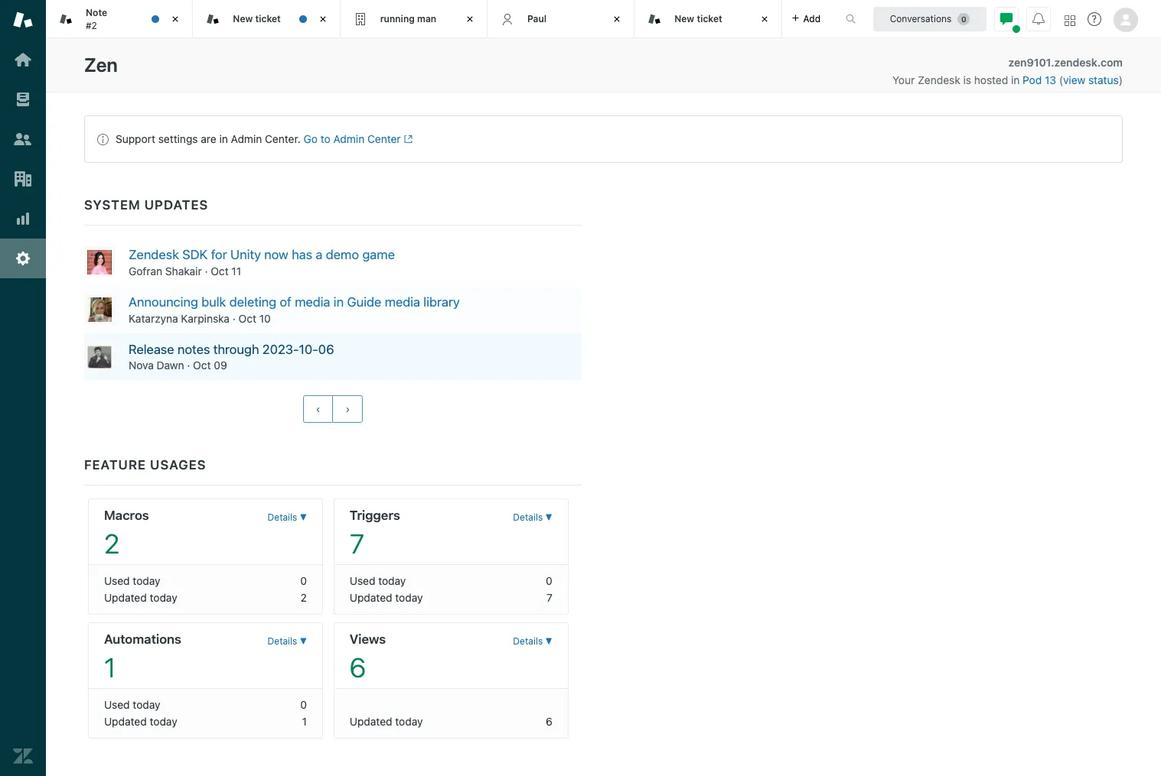 Task type: vqa. For each thing, say whether or not it's contained in the screenshot.


Task type: describe. For each thing, give the bounding box(es) containing it.
support settings are in admin center.
[[116, 132, 301, 145]]

running man tab
[[340, 0, 487, 38]]

to
[[321, 132, 330, 145]]

tab containing note
[[46, 0, 193, 38]]

settings
[[158, 132, 198, 145]]

release notes through 2023-10-06
[[129, 342, 334, 357]]

note #2
[[86, 7, 107, 31]]

nova
[[129, 359, 154, 372]]

usages
[[150, 458, 206, 473]]

updates
[[144, 197, 208, 213]]

hosted
[[974, 73, 1008, 86]]

oct for through
[[193, 359, 211, 372]]

are
[[201, 132, 216, 145]]

view status link
[[1063, 73, 1119, 86]]

admin image
[[13, 249, 33, 269]]

1 new from the left
[[233, 13, 253, 24]]

details for 1
[[268, 636, 297, 648]]

unity
[[230, 247, 261, 263]]

details ▼ for 7
[[513, 512, 552, 524]]

2 new ticket tab from the left
[[635, 0, 782, 38]]

▼ for 2
[[300, 512, 307, 524]]

▼ for 1
[[300, 636, 307, 648]]

running
[[380, 13, 415, 24]]

notes
[[177, 342, 210, 357]]

pod 13 link
[[1023, 73, 1059, 86]]

center.
[[265, 132, 301, 145]]

reporting image
[[13, 209, 33, 229]]

zen9101
[[1008, 56, 1051, 69]]

feature
[[84, 458, 146, 473]]

zen
[[84, 54, 118, 76]]

automations
[[104, 632, 181, 648]]

3 close image from the left
[[757, 11, 772, 27]]

2 new from the left
[[674, 13, 694, 24]]

zendesk image
[[13, 747, 33, 767]]

0 for 1
[[300, 699, 307, 712]]

13
[[1045, 73, 1056, 86]]

1 vertical spatial 7
[[546, 592, 552, 605]]

updated for 6
[[350, 716, 392, 729]]

(
[[1059, 73, 1063, 86]]

.zendesk.com
[[1051, 56, 1123, 69]]

go
[[304, 132, 318, 145]]

details ▼ for 2
[[268, 512, 307, 524]]

shakair
[[165, 265, 202, 278]]

oct for for
[[211, 265, 229, 278]]

triggers
[[350, 509, 400, 524]]

is
[[963, 73, 971, 86]]

status
[[1088, 73, 1119, 86]]

1 vertical spatial 6
[[546, 716, 552, 729]]

details for 6
[[513, 636, 543, 648]]

1 admin from the left
[[231, 132, 262, 145]]

1 ticket from the left
[[255, 13, 281, 24]]

of
[[280, 295, 291, 310]]

macros 2
[[104, 509, 149, 560]]

conversations
[[890, 13, 952, 24]]

bulk
[[201, 295, 226, 310]]

close image for tab containing note
[[168, 11, 183, 27]]

updated for 1
[[104, 716, 147, 729]]

has
[[292, 247, 312, 263]]

release
[[129, 342, 174, 357]]

add
[[803, 13, 821, 24]]

2 media from the left
[[385, 295, 420, 310]]

paul
[[527, 13, 547, 24]]

1 horizontal spatial in
[[334, 295, 344, 310]]

katarzyna
[[129, 312, 178, 325]]

2023-
[[262, 342, 299, 357]]

system
[[84, 197, 141, 213]]

note
[[86, 7, 107, 18]]

views
[[350, 632, 386, 648]]

1 new ticket from the left
[[233, 13, 281, 24]]

add button
[[782, 0, 830, 38]]

views 6
[[350, 632, 386, 684]]

go to admin center
[[304, 132, 401, 145]]

used for 1
[[104, 699, 130, 712]]

1 vertical spatial zendesk
[[129, 247, 179, 263]]

macros
[[104, 509, 149, 524]]

in inside 'zen9101 .zendesk.com your zendesk is hosted in pod 13 ( view status )'
[[1011, 73, 1020, 86]]

zendesk support image
[[13, 10, 33, 30]]

close image for running man
[[462, 11, 478, 27]]

customers image
[[13, 129, 33, 149]]

dawn
[[157, 359, 184, 372]]

› button
[[332, 396, 363, 424]]

your
[[892, 73, 915, 86]]

▼ for 7
[[545, 512, 552, 524]]

details ▼ for 1
[[268, 636, 307, 648]]

›
[[345, 404, 350, 416]]

oct 10
[[238, 312, 271, 325]]

for
[[211, 247, 227, 263]]

automations 1
[[104, 632, 181, 684]]

guide
[[347, 295, 381, 310]]

status containing support settings are in admin center.
[[84, 116, 1123, 163]]

close image for first new ticket tab
[[315, 11, 330, 27]]

through
[[213, 342, 259, 357]]

updated today for 6
[[350, 716, 423, 729]]

2 ticket from the left
[[697, 13, 722, 24]]

1 inside automations 1
[[104, 652, 116, 684]]

(opens in a new tab) image
[[401, 135, 413, 144]]

announcing bulk deleting of media in guide media library
[[129, 295, 460, 310]]



Task type: locate. For each thing, give the bounding box(es) containing it.
admin
[[231, 132, 262, 145], [333, 132, 364, 145]]

used today for 2
[[104, 575, 160, 588]]

11
[[231, 265, 241, 278]]

updated today up views
[[350, 592, 423, 605]]

2 vertical spatial oct
[[193, 359, 211, 372]]

6 inside views 6
[[350, 652, 366, 684]]

0 horizontal spatial admin
[[231, 132, 262, 145]]

1 vertical spatial in
[[219, 132, 228, 145]]

new ticket
[[233, 13, 281, 24], [674, 13, 722, 24]]

1 horizontal spatial ticket
[[697, 13, 722, 24]]

1 vertical spatial 1
[[302, 716, 307, 729]]

1 vertical spatial 2
[[301, 592, 307, 605]]

close image
[[168, 11, 183, 27], [315, 11, 330, 27], [757, 11, 772, 27]]

0 horizontal spatial 6
[[350, 652, 366, 684]]

conversations button
[[873, 7, 987, 31]]

1 vertical spatial oct
[[238, 312, 256, 325]]

0 horizontal spatial close image
[[462, 11, 478, 27]]

game
[[362, 247, 395, 263]]

2
[[104, 528, 119, 560], [301, 592, 307, 605]]

katarzyna karpinska
[[129, 312, 230, 325]]

0 horizontal spatial media
[[295, 295, 330, 310]]

oct 11
[[211, 265, 241, 278]]

zendesk products image
[[1065, 15, 1075, 26]]

zendesk up gofran
[[129, 247, 179, 263]]

updated up automations
[[104, 592, 147, 605]]

close image inside tab
[[168, 11, 183, 27]]

admin right to
[[333, 132, 364, 145]]

1 horizontal spatial close image
[[609, 11, 625, 27]]

0 horizontal spatial 2
[[104, 528, 119, 560]]

2 close image from the left
[[315, 11, 330, 27]]

pod
[[1023, 73, 1042, 86]]

0 vertical spatial oct
[[211, 265, 229, 278]]

details for 2
[[268, 512, 297, 524]]

#2
[[86, 20, 97, 31]]

0 horizontal spatial 7
[[350, 528, 364, 560]]

updated for 7
[[350, 592, 392, 605]]

7
[[350, 528, 364, 560], [546, 592, 552, 605]]

feature usages
[[84, 458, 206, 473]]

media right the of
[[295, 295, 330, 310]]

0 for 2
[[300, 575, 307, 588]]

7 inside triggers 7
[[350, 528, 364, 560]]

ticket
[[255, 13, 281, 24], [697, 13, 722, 24]]

used
[[104, 575, 130, 588], [350, 575, 375, 588], [104, 699, 130, 712]]

)
[[1119, 73, 1123, 86]]

‹
[[316, 404, 320, 416]]

1 close image from the left
[[462, 11, 478, 27]]

views image
[[13, 90, 33, 109]]

oct
[[211, 265, 229, 278], [238, 312, 256, 325], [193, 359, 211, 372]]

0 horizontal spatial 1
[[104, 652, 116, 684]]

1 new ticket tab from the left
[[193, 0, 340, 38]]

06
[[318, 342, 334, 357]]

1 horizontal spatial new ticket
[[674, 13, 722, 24]]

▼
[[300, 512, 307, 524], [545, 512, 552, 524], [300, 636, 307, 648], [545, 636, 552, 648]]

09
[[214, 359, 227, 372]]

2 new ticket from the left
[[674, 13, 722, 24]]

library
[[423, 295, 460, 310]]

in left pod
[[1011, 73, 1020, 86]]

system updates
[[84, 197, 208, 213]]

oct down deleting
[[238, 312, 256, 325]]

used today down automations 1
[[104, 699, 160, 712]]

main element
[[0, 0, 46, 777]]

details ▼
[[268, 512, 307, 524], [513, 512, 552, 524], [268, 636, 307, 648], [513, 636, 552, 648]]

today
[[133, 575, 160, 588], [378, 575, 406, 588], [150, 592, 177, 605], [395, 592, 423, 605], [133, 699, 160, 712], [150, 716, 177, 729], [395, 716, 423, 729]]

oct down for
[[211, 265, 229, 278]]

updated today for 2
[[104, 592, 177, 605]]

zendesk left "is"
[[918, 73, 960, 86]]

close image for paul
[[609, 11, 625, 27]]

oct 09
[[193, 359, 227, 372]]

get started image
[[13, 50, 33, 70]]

oct down the notes
[[193, 359, 211, 372]]

0
[[300, 575, 307, 588], [546, 575, 552, 588], [300, 699, 307, 712]]

status
[[84, 116, 1123, 163]]

details
[[268, 512, 297, 524], [513, 512, 543, 524], [268, 636, 297, 648], [513, 636, 543, 648]]

support
[[116, 132, 155, 145]]

updated
[[104, 592, 147, 605], [350, 592, 392, 605], [104, 716, 147, 729], [350, 716, 392, 729]]

organizations image
[[13, 169, 33, 189]]

karpinska
[[181, 312, 230, 325]]

1 close image from the left
[[168, 11, 183, 27]]

1 horizontal spatial admin
[[333, 132, 364, 145]]

0 vertical spatial 6
[[350, 652, 366, 684]]

updated today down views 6
[[350, 716, 423, 729]]

updated today down automations 1
[[104, 716, 177, 729]]

gofran
[[129, 265, 162, 278]]

media right guide
[[385, 295, 420, 310]]

0 horizontal spatial new ticket
[[233, 13, 281, 24]]

oct for deleting
[[238, 312, 256, 325]]

‹ button
[[303, 396, 333, 424]]

0 vertical spatial 1
[[104, 652, 116, 684]]

button displays agent's chat status as online. image
[[1000, 13, 1013, 25]]

used today for 1
[[104, 699, 160, 712]]

in inside status
[[219, 132, 228, 145]]

media
[[295, 295, 330, 310], [385, 295, 420, 310]]

in
[[1011, 73, 1020, 86], [219, 132, 228, 145], [334, 295, 344, 310]]

1 horizontal spatial 1
[[302, 716, 307, 729]]

10
[[259, 312, 271, 325]]

get help image
[[1088, 12, 1101, 26]]

0 horizontal spatial ticket
[[255, 13, 281, 24]]

1 horizontal spatial zendesk
[[918, 73, 960, 86]]

tabs tab list
[[46, 0, 830, 38]]

zen9101 .zendesk.com your zendesk is hosted in pod 13 ( view status )
[[892, 56, 1123, 86]]

go to admin center link
[[304, 132, 413, 145]]

close image
[[462, 11, 478, 27], [609, 11, 625, 27]]

2 inside macros 2
[[104, 528, 119, 560]]

new
[[233, 13, 253, 24], [674, 13, 694, 24]]

2 vertical spatial in
[[334, 295, 344, 310]]

view
[[1063, 73, 1086, 86]]

used down triggers 7
[[350, 575, 375, 588]]

used for 2
[[104, 575, 130, 588]]

close image inside running man tab
[[462, 11, 478, 27]]

updated today for 7
[[350, 592, 423, 605]]

close image inside paul tab
[[609, 11, 625, 27]]

man
[[417, 13, 436, 24]]

0 vertical spatial in
[[1011, 73, 1020, 86]]

details ▼ for 6
[[513, 636, 552, 648]]

updated down automations 1
[[104, 716, 147, 729]]

0 horizontal spatial zendesk
[[129, 247, 179, 263]]

center
[[367, 132, 401, 145]]

1 horizontal spatial 7
[[546, 592, 552, 605]]

running man
[[380, 13, 436, 24]]

0 for 7
[[546, 575, 552, 588]]

a
[[316, 247, 323, 263]]

in left guide
[[334, 295, 344, 310]]

zendesk inside 'zen9101 .zendesk.com your zendesk is hosted in pod 13 ( view status )'
[[918, 73, 960, 86]]

1 horizontal spatial new
[[674, 13, 694, 24]]

notifications image
[[1032, 13, 1045, 25]]

2 close image from the left
[[609, 11, 625, 27]]

2 horizontal spatial close image
[[757, 11, 772, 27]]

used today for 7
[[350, 575, 406, 588]]

0 horizontal spatial in
[[219, 132, 228, 145]]

used down automations 1
[[104, 699, 130, 712]]

updated down views 6
[[350, 716, 392, 729]]

updated today for 1
[[104, 716, 177, 729]]

1 horizontal spatial 6
[[546, 716, 552, 729]]

tab
[[46, 0, 193, 38]]

0 vertical spatial zendesk
[[918, 73, 960, 86]]

1 media from the left
[[295, 295, 330, 310]]

now
[[264, 247, 288, 263]]

used today down triggers 7
[[350, 575, 406, 588]]

admin left center.
[[231, 132, 262, 145]]

announcing
[[129, 295, 198, 310]]

1 horizontal spatial 2
[[301, 592, 307, 605]]

1 horizontal spatial media
[[385, 295, 420, 310]]

triggers 7
[[350, 509, 400, 560]]

gofran shakair
[[129, 265, 202, 278]]

used down macros 2
[[104, 575, 130, 588]]

nova dawn
[[129, 359, 184, 372]]

10-
[[299, 342, 318, 357]]

0 horizontal spatial new ticket tab
[[193, 0, 340, 38]]

0 horizontal spatial close image
[[168, 11, 183, 27]]

used for 7
[[350, 575, 375, 588]]

used today down macros 2
[[104, 575, 160, 588]]

details for 7
[[513, 512, 543, 524]]

0 vertical spatial 7
[[350, 528, 364, 560]]

1 horizontal spatial new ticket tab
[[635, 0, 782, 38]]

1
[[104, 652, 116, 684], [302, 716, 307, 729]]

0 horizontal spatial new
[[233, 13, 253, 24]]

1 horizontal spatial close image
[[315, 11, 330, 27]]

demo
[[326, 247, 359, 263]]

updated today up automations
[[104, 592, 177, 605]]

updated up views
[[350, 592, 392, 605]]

2 admin from the left
[[333, 132, 364, 145]]

updated for 2
[[104, 592, 147, 605]]

2 horizontal spatial in
[[1011, 73, 1020, 86]]

zendesk sdk for unity now has a demo game
[[129, 247, 395, 263]]

in right are
[[219, 132, 228, 145]]

0 vertical spatial 2
[[104, 528, 119, 560]]

deleting
[[229, 295, 276, 310]]

updated today
[[104, 592, 177, 605], [350, 592, 423, 605], [104, 716, 177, 729], [350, 716, 423, 729]]

new ticket tab
[[193, 0, 340, 38], [635, 0, 782, 38]]

▼ for 6
[[545, 636, 552, 648]]

paul tab
[[487, 0, 635, 38]]

sdk
[[182, 247, 208, 263]]



